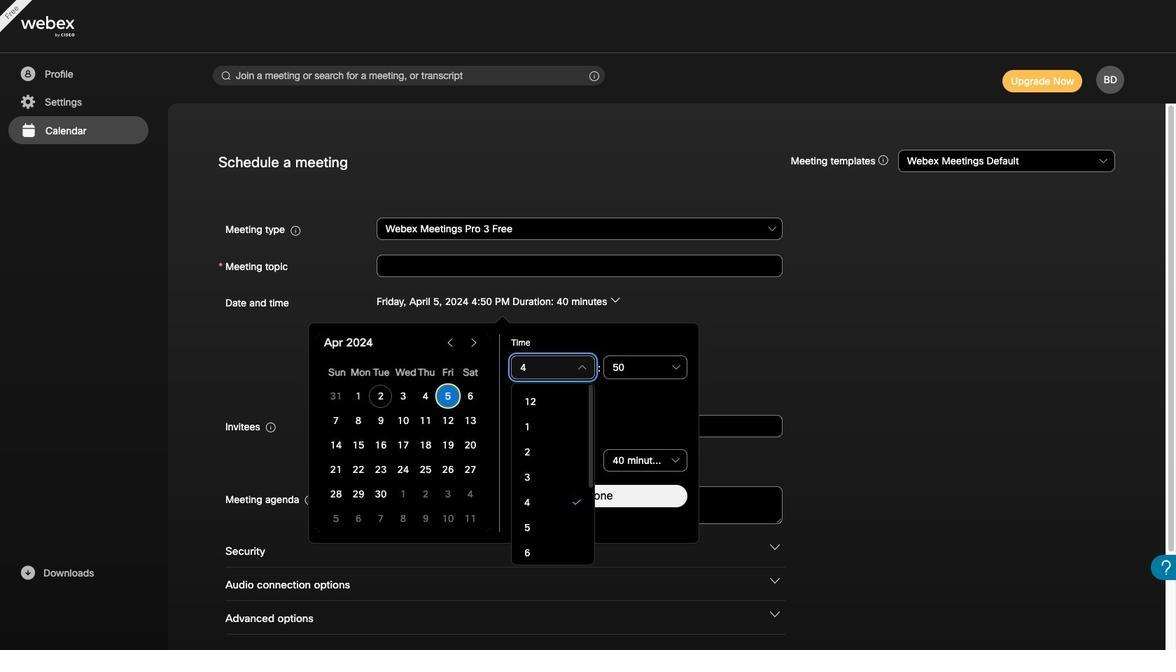 Task type: describe. For each thing, give the bounding box(es) containing it.
mds content download_filled image
[[19, 565, 36, 582]]

selected element
[[445, 391, 451, 402]]

arrow image
[[610, 295, 620, 305]]

2 ng down image from the top
[[770, 576, 780, 586]]

mds meetings_filled image
[[20, 123, 37, 139]]



Task type: locate. For each thing, give the bounding box(es) containing it.
None field
[[377, 217, 783, 242]]

mds people circle_filled image
[[19, 66, 36, 83]]

None text field
[[511, 356, 596, 380]]

ng down image
[[770, 610, 780, 620]]

option group
[[511, 381, 585, 406]]

banner
[[0, 0, 1177, 53]]

application
[[308, 316, 700, 544]]

Join a meeting or search for a meeting, or transcript text field
[[213, 66, 605, 85]]

mds settings_filled image
[[19, 94, 36, 111]]

0 vertical spatial ng down image
[[770, 543, 780, 553]]

None text field
[[377, 255, 783, 277], [604, 356, 688, 380], [377, 487, 783, 525], [377, 255, 783, 277], [604, 356, 688, 380], [377, 487, 783, 525]]

1 vertical spatial ng down image
[[770, 576, 780, 586]]

list box
[[518, 389, 589, 651]]

friday, april 5, 2024 grid
[[325, 360, 482, 532]]

ng down image
[[770, 543, 780, 553], [770, 576, 780, 586]]

group
[[219, 290, 1116, 367], [511, 381, 542, 406], [553, 381, 585, 406]]

1 ng down image from the top
[[770, 543, 780, 553]]

cisco webex image
[[21, 16, 105, 37]]



